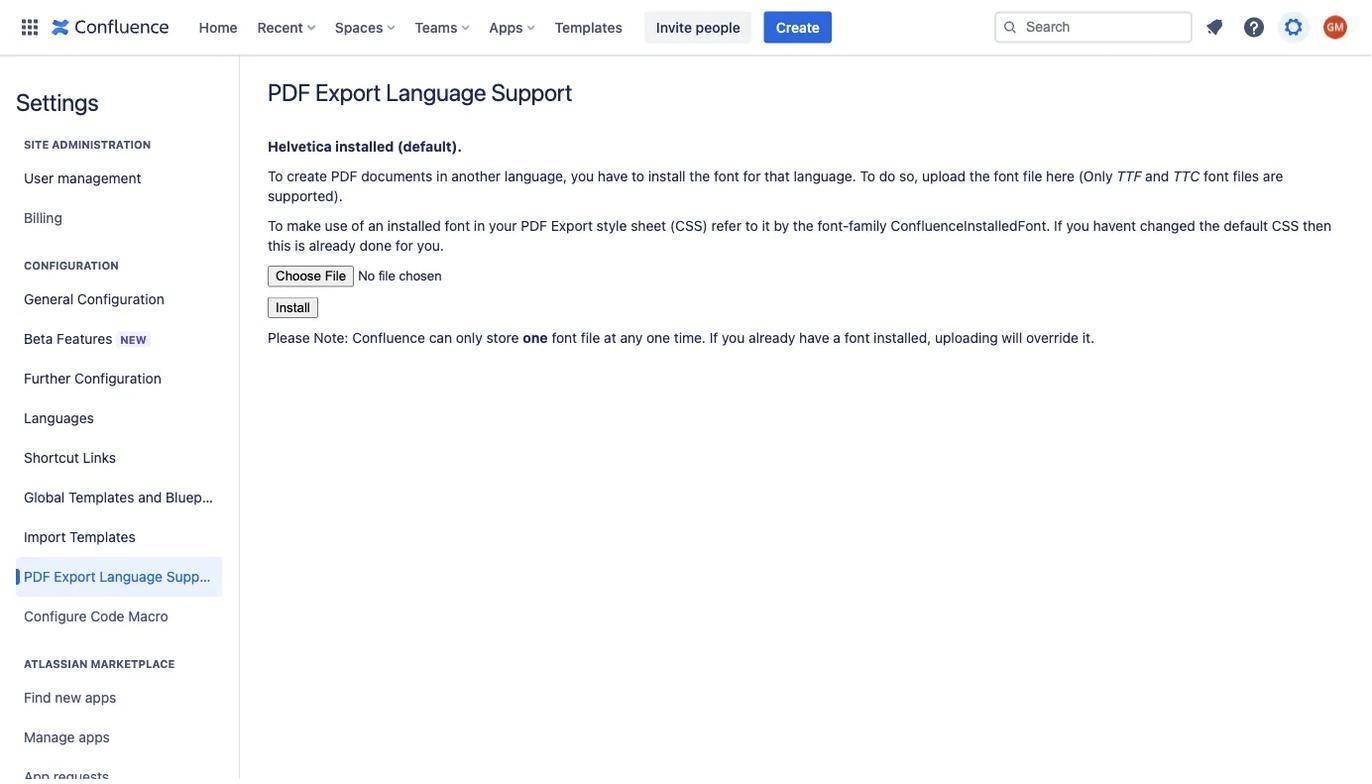 Task type: describe. For each thing, give the bounding box(es) containing it.
use
[[325, 218, 348, 234]]

search image
[[1002, 19, 1018, 35]]

user management
[[24, 170, 141, 186]]

site administration group
[[16, 117, 222, 244]]

invite people button
[[644, 11, 752, 43]]

the right by
[[793, 218, 814, 234]]

another
[[451, 168, 501, 184]]

create
[[287, 168, 327, 184]]

teams
[[415, 19, 457, 35]]

supported).
[[268, 188, 343, 204]]

done
[[360, 237, 392, 254]]

font inside font files are supported).
[[1204, 168, 1229, 184]]

apps
[[489, 19, 523, 35]]

font left here in the right of the page
[[994, 168, 1019, 184]]

upload
[[922, 168, 966, 184]]

default
[[1224, 218, 1268, 234]]

note:
[[314, 330, 348, 346]]

beta features new
[[24, 330, 147, 347]]

export inside pdf export language support link
[[54, 569, 96, 585]]

global
[[24, 489, 65, 506]]

font inside to make use of an installed font in your pdf export style sheet (css) refer to it by the font-family confluenceinstalledfont. if you havent changed the default css then this is already done for you.
[[445, 218, 470, 234]]

features
[[57, 330, 112, 347]]

0 vertical spatial and
[[1145, 168, 1169, 184]]

templates for import templates
[[70, 529, 135, 545]]

font up refer
[[714, 168, 739, 184]]

you.
[[417, 237, 444, 254]]

0 vertical spatial you
[[571, 168, 594, 184]]

here
[[1046, 168, 1075, 184]]

1 horizontal spatial export
[[315, 78, 381, 106]]

pdf right collapse sidebar icon at the top of the page
[[268, 78, 310, 106]]

global templates and blueprints link
[[16, 478, 230, 518]]

pdf inside to make use of an installed font in your pdf export style sheet (css) refer to it by the font-family confluenceinstalledfont. if you havent changed the default css then this is already done for you.
[[521, 218, 547, 234]]

configuration group
[[16, 238, 230, 643]]

sheet
[[631, 218, 666, 234]]

1 horizontal spatial have
[[799, 330, 829, 346]]

1 vertical spatial apps
[[79, 729, 110, 746]]

language,
[[505, 168, 567, 184]]

please
[[268, 330, 310, 346]]

banner containing home
[[0, 0, 1371, 56]]

for inside to make use of an installed font in your pdf export style sheet (css) refer to it by the font-family confluenceinstalledfont. if you havent changed the default css then this is already done for you.
[[395, 237, 413, 254]]

the right install
[[689, 168, 710, 184]]

installed,
[[874, 330, 931, 346]]

changed
[[1140, 218, 1196, 234]]

an
[[368, 218, 384, 234]]

is
[[295, 237, 305, 254]]

to for font
[[268, 218, 283, 234]]

to inside to make use of an installed font in your pdf export style sheet (css) refer to it by the font-family confluenceinstalledfont. if you havent changed the default css then this is already done for you.
[[745, 218, 758, 234]]

font-
[[818, 218, 849, 234]]

settings icon image
[[1282, 15, 1306, 39]]

configuration for further
[[74, 370, 161, 387]]

manage apps
[[24, 729, 110, 746]]

blueprints
[[166, 489, 230, 506]]

the right upload
[[969, 168, 990, 184]]

0 vertical spatial file
[[1023, 168, 1042, 184]]

font left at
[[552, 330, 577, 346]]

pdf inside configuration group
[[24, 569, 50, 585]]

recent button
[[251, 11, 323, 43]]

import templates
[[24, 529, 135, 545]]

shortcut
[[24, 450, 79, 466]]

any
[[620, 330, 643, 346]]

installed inside to make use of an installed font in your pdf export style sheet (css) refer to it by the font-family confluenceinstalledfont. if you havent changed the default css then this is already done for you.
[[387, 218, 441, 234]]

(css)
[[670, 218, 708, 234]]

recent
[[257, 19, 303, 35]]

install
[[648, 168, 686, 184]]

css
[[1272, 218, 1299, 234]]

support inside configuration group
[[166, 569, 218, 585]]

Search field
[[994, 11, 1193, 43]]

uploading
[[935, 330, 998, 346]]

(default).
[[397, 138, 462, 155]]

collapse sidebar image
[[216, 65, 260, 105]]

shortcut links link
[[16, 438, 222, 478]]

manage apps link
[[16, 718, 222, 758]]

find
[[24, 690, 51, 706]]

user management link
[[16, 159, 222, 198]]

1 horizontal spatial language
[[386, 78, 486, 106]]

are
[[1263, 168, 1283, 184]]

new
[[55, 690, 81, 706]]

it
[[762, 218, 770, 234]]

atlassian marketplace group
[[16, 637, 222, 779]]

in inside to make use of an installed font in your pdf export style sheet (css) refer to it by the font-family confluenceinstalledfont. if you havent changed the default css then this is already done for you.
[[474, 218, 485, 234]]

it.
[[1083, 330, 1095, 346]]

havent
[[1093, 218, 1136, 234]]

confluence
[[352, 330, 425, 346]]

import
[[24, 529, 66, 545]]

0 vertical spatial installed
[[335, 138, 394, 155]]

pdf export language support link
[[16, 557, 222, 597]]

a
[[833, 330, 841, 346]]

configure
[[24, 608, 87, 625]]

home link
[[193, 11, 243, 43]]

2 one from the left
[[646, 330, 670, 346]]

font files are supported).
[[268, 168, 1283, 204]]

home
[[199, 19, 238, 35]]

font right a on the top of page
[[844, 330, 870, 346]]

create link
[[764, 11, 832, 43]]

general
[[24, 291, 74, 307]]

settings
[[16, 88, 99, 116]]

beta
[[24, 330, 53, 347]]

new
[[120, 333, 147, 346]]

1 horizontal spatial for
[[743, 168, 761, 184]]

manage
[[24, 729, 75, 746]]

your
[[489, 218, 517, 234]]



Task type: vqa. For each thing, say whether or not it's contained in the screenshot.
the by
yes



Task type: locate. For each thing, give the bounding box(es) containing it.
one
[[523, 330, 548, 346], [646, 330, 670, 346]]

0 horizontal spatial export
[[54, 569, 96, 585]]

installed up 'documents'
[[335, 138, 394, 155]]

appswitcher icon image
[[18, 15, 42, 39]]

file
[[1023, 168, 1042, 184], [581, 330, 600, 346]]

help icon image
[[1242, 15, 1266, 39]]

None file field
[[268, 266, 518, 287]]

pdf down the import
[[24, 569, 50, 585]]

in down (default).
[[436, 168, 448, 184]]

apps
[[85, 690, 116, 706], [79, 729, 110, 746]]

further
[[24, 370, 71, 387]]

import templates link
[[16, 518, 222, 557]]

configure code macro link
[[16, 597, 222, 637]]

installed up you.
[[387, 218, 441, 234]]

1 horizontal spatial file
[[1023, 168, 1042, 184]]

you right time.
[[722, 330, 745, 346]]

0 horizontal spatial in
[[436, 168, 448, 184]]

1 vertical spatial you
[[1066, 218, 1089, 234]]

site administration
[[24, 138, 151, 151]]

you right language,
[[571, 168, 594, 184]]

configuration up languages 'link'
[[74, 370, 161, 387]]

1 vertical spatial in
[[474, 218, 485, 234]]

only
[[456, 330, 483, 346]]

0 horizontal spatial pdf export language support
[[24, 569, 218, 585]]

apps right manage on the bottom of the page
[[79, 729, 110, 746]]

confluence image
[[52, 15, 169, 39], [52, 15, 169, 39]]

1 one from the left
[[523, 330, 548, 346]]

marketplace
[[91, 658, 175, 671]]

export
[[315, 78, 381, 106], [551, 218, 593, 234], [54, 569, 96, 585]]

templates inside "link"
[[555, 19, 623, 35]]

global templates and blueprints
[[24, 489, 230, 506]]

0 vertical spatial already
[[309, 237, 356, 254]]

support
[[491, 78, 572, 106], [166, 569, 218, 585]]

0 vertical spatial support
[[491, 78, 572, 106]]

invite
[[656, 19, 692, 35]]

0 horizontal spatial and
[[138, 489, 162, 506]]

installed
[[335, 138, 394, 155], [387, 218, 441, 234]]

to up this
[[268, 218, 283, 234]]

so,
[[899, 168, 918, 184]]

templates up pdf export language support link
[[70, 529, 135, 545]]

0 vertical spatial in
[[436, 168, 448, 184]]

invite people
[[656, 19, 740, 35]]

1 vertical spatial pdf export language support
[[24, 569, 218, 585]]

already left a on the top of page
[[749, 330, 796, 346]]

1 horizontal spatial support
[[491, 78, 572, 106]]

0 vertical spatial language
[[386, 78, 486, 106]]

export up "helvetica installed (default)."
[[315, 78, 381, 106]]

2 horizontal spatial you
[[1066, 218, 1089, 234]]

2 vertical spatial export
[[54, 569, 96, 585]]

spaces
[[335, 19, 383, 35]]

already down use
[[309, 237, 356, 254]]

by
[[774, 218, 789, 234]]

0 vertical spatial configuration
[[24, 259, 119, 272]]

1 horizontal spatial and
[[1145, 168, 1169, 184]]

templates for global templates and blueprints
[[68, 489, 134, 506]]

0 vertical spatial templates
[[555, 19, 623, 35]]

helvetica installed (default).
[[268, 138, 462, 155]]

2 vertical spatial configuration
[[74, 370, 161, 387]]

1 vertical spatial for
[[395, 237, 413, 254]]

teams button
[[409, 11, 477, 43]]

0 horizontal spatial for
[[395, 237, 413, 254]]

pdf export language support up (default).
[[268, 78, 572, 106]]

1 vertical spatial export
[[551, 218, 593, 234]]

export inside to make use of an installed font in your pdf export style sheet (css) refer to it by the font-family confluenceinstalledfont. if you havent changed the default css then this is already done for you.
[[551, 218, 593, 234]]

and
[[1145, 168, 1169, 184], [138, 489, 162, 506]]

1 vertical spatial configuration
[[77, 291, 164, 307]]

0 vertical spatial to
[[632, 168, 645, 184]]

1 vertical spatial already
[[749, 330, 796, 346]]

ttf
[[1117, 168, 1142, 184]]

file left at
[[581, 330, 600, 346]]

one right any
[[646, 330, 670, 346]]

pdf export language support inside configuration group
[[24, 569, 218, 585]]

for
[[743, 168, 761, 184], [395, 237, 413, 254]]

configuration for general
[[77, 291, 164, 307]]

pdf export language support down import templates link
[[24, 569, 218, 585]]

font left your
[[445, 218, 470, 234]]

find new apps link
[[16, 678, 222, 718]]

of
[[351, 218, 364, 234]]

1 vertical spatial have
[[799, 330, 829, 346]]

and right the ttf
[[1145, 168, 1169, 184]]

pdf down "helvetica installed (default)."
[[331, 168, 357, 184]]

spaces button
[[329, 11, 403, 43]]

configuration up new
[[77, 291, 164, 307]]

1 vertical spatial if
[[710, 330, 718, 346]]

0 horizontal spatial you
[[571, 168, 594, 184]]

billing
[[24, 210, 62, 226]]

language down import templates link
[[99, 569, 163, 585]]

0 horizontal spatial support
[[166, 569, 218, 585]]

you left 'havent'
[[1066, 218, 1089, 234]]

0 horizontal spatial to
[[632, 168, 645, 184]]

templates right apps popup button
[[555, 19, 623, 35]]

templates link
[[549, 11, 629, 43]]

and left blueprints
[[138, 489, 162, 506]]

1 horizontal spatial you
[[722, 330, 745, 346]]

make
[[287, 218, 321, 234]]

1 vertical spatial templates
[[68, 489, 134, 506]]

templates down links
[[68, 489, 134, 506]]

documents
[[361, 168, 433, 184]]

to for language,
[[268, 168, 283, 184]]

administration
[[52, 138, 151, 151]]

already inside to make use of an installed font in your pdf export style sheet (css) refer to it by the font-family confluenceinstalledfont. if you havent changed the default css then this is already done for you.
[[309, 237, 356, 254]]

1 horizontal spatial in
[[474, 218, 485, 234]]

0 vertical spatial export
[[315, 78, 381, 106]]

family
[[849, 218, 887, 234]]

font left files
[[1204, 168, 1229, 184]]

for left you.
[[395, 237, 413, 254]]

create
[[776, 19, 820, 35]]

language up (default).
[[386, 78, 486, 106]]

have
[[598, 168, 628, 184], [799, 330, 829, 346]]

do
[[879, 168, 896, 184]]

can
[[429, 330, 452, 346]]

1 vertical spatial to
[[745, 218, 758, 234]]

1 horizontal spatial one
[[646, 330, 670, 346]]

pdf export language support
[[268, 78, 572, 106], [24, 569, 218, 585]]

to create pdf documents in another language, you have to install the font for that language. to do so, upload the font file here (only ttf and ttc
[[268, 168, 1200, 184]]

configuration up general
[[24, 259, 119, 272]]

0 vertical spatial apps
[[85, 690, 116, 706]]

if inside to make use of an installed font in your pdf export style sheet (css) refer to it by the font-family confluenceinstalledfont. if you havent changed the default css then this is already done for you.
[[1054, 218, 1063, 234]]

1 vertical spatial installed
[[387, 218, 441, 234]]

2 vertical spatial templates
[[70, 529, 135, 545]]

billing link
[[16, 198, 222, 238]]

override
[[1026, 330, 1079, 346]]

support up the macro
[[166, 569, 218, 585]]

management
[[58, 170, 141, 186]]

people
[[696, 19, 740, 35]]

None submit
[[268, 297, 318, 318]]

if down here in the right of the page
[[1054, 218, 1063, 234]]

the left default
[[1199, 218, 1220, 234]]

0 vertical spatial if
[[1054, 218, 1063, 234]]

and inside configuration group
[[138, 489, 162, 506]]

global element
[[12, 0, 991, 55]]

store
[[486, 330, 519, 346]]

1 vertical spatial language
[[99, 569, 163, 585]]

to make use of an installed font in your pdf export style sheet (css) refer to it by the font-family confluenceinstalledfont. if you havent changed the default css then this is already done for you.
[[268, 218, 1332, 254]]

macro
[[128, 608, 168, 625]]

banner
[[0, 0, 1371, 56]]

files
[[1233, 168, 1259, 184]]

configuration inside "link"
[[77, 291, 164, 307]]

atlassian
[[24, 658, 88, 671]]

0 horizontal spatial if
[[710, 330, 718, 346]]

export left style
[[551, 218, 593, 234]]

links
[[83, 450, 116, 466]]

0 horizontal spatial language
[[99, 569, 163, 585]]

pdf right your
[[521, 218, 547, 234]]

2 horizontal spatial export
[[551, 218, 593, 234]]

if right time.
[[710, 330, 718, 346]]

have up style
[[598, 168, 628, 184]]

0 horizontal spatial file
[[581, 330, 600, 346]]

1 vertical spatial support
[[166, 569, 218, 585]]

1 horizontal spatial already
[[749, 330, 796, 346]]

confluenceinstalledfont.
[[891, 218, 1050, 234]]

notification icon image
[[1203, 15, 1227, 39]]

1 vertical spatial file
[[581, 330, 600, 346]]

helvetica
[[268, 138, 332, 155]]

refer
[[711, 218, 742, 234]]

please note: confluence can only store one font file at any one time. if you already have a font installed, uploading will override it.
[[268, 330, 1095, 346]]

to left install
[[632, 168, 645, 184]]

languages
[[24, 410, 94, 426]]

to inside to make use of an installed font in your pdf export style sheet (css) refer to it by the font-family confluenceinstalledfont. if you havent changed the default css then this is already done for you.
[[268, 218, 283, 234]]

you inside to make use of an installed font in your pdf export style sheet (css) refer to it by the font-family confluenceinstalledfont. if you havent changed the default css then this is already done for you.
[[1066, 218, 1089, 234]]

configure code macro
[[24, 608, 168, 625]]

general configuration
[[24, 291, 164, 307]]

to left create
[[268, 168, 283, 184]]

0 horizontal spatial already
[[309, 237, 356, 254]]

in left your
[[474, 218, 485, 234]]

further configuration
[[24, 370, 161, 387]]

further configuration link
[[16, 359, 222, 399]]

(only
[[1078, 168, 1113, 184]]

this
[[268, 237, 291, 254]]

site
[[24, 138, 49, 151]]

pdf
[[268, 78, 310, 106], [331, 168, 357, 184], [521, 218, 547, 234], [24, 569, 50, 585]]

find new apps
[[24, 690, 116, 706]]

at
[[604, 330, 616, 346]]

1 horizontal spatial to
[[745, 218, 758, 234]]

font
[[714, 168, 739, 184], [994, 168, 1019, 184], [1204, 168, 1229, 184], [445, 218, 470, 234], [552, 330, 577, 346], [844, 330, 870, 346]]

0 horizontal spatial one
[[523, 330, 548, 346]]

to
[[632, 168, 645, 184], [745, 218, 758, 234]]

your profile and preferences image
[[1324, 15, 1347, 39]]

have left a on the top of page
[[799, 330, 829, 346]]

language inside configuration group
[[99, 569, 163, 585]]

to left it
[[745, 218, 758, 234]]

export down the import templates
[[54, 569, 96, 585]]

language.
[[794, 168, 856, 184]]

file left here in the right of the page
[[1023, 168, 1042, 184]]

shortcut links
[[24, 450, 116, 466]]

for left "that"
[[743, 168, 761, 184]]

to left do
[[860, 168, 875, 184]]

1 horizontal spatial if
[[1054, 218, 1063, 234]]

then
[[1303, 218, 1332, 234]]

1 vertical spatial and
[[138, 489, 162, 506]]

one right store
[[523, 330, 548, 346]]

0 vertical spatial have
[[598, 168, 628, 184]]

language
[[386, 78, 486, 106], [99, 569, 163, 585]]

code
[[90, 608, 124, 625]]

that
[[765, 168, 790, 184]]

0 vertical spatial pdf export language support
[[268, 78, 572, 106]]

apps right new
[[85, 690, 116, 706]]

0 vertical spatial for
[[743, 168, 761, 184]]

1 horizontal spatial pdf export language support
[[268, 78, 572, 106]]

2 vertical spatial you
[[722, 330, 745, 346]]

0 horizontal spatial have
[[598, 168, 628, 184]]

user
[[24, 170, 54, 186]]

support down apps popup button
[[491, 78, 572, 106]]

already
[[309, 237, 356, 254], [749, 330, 796, 346]]



